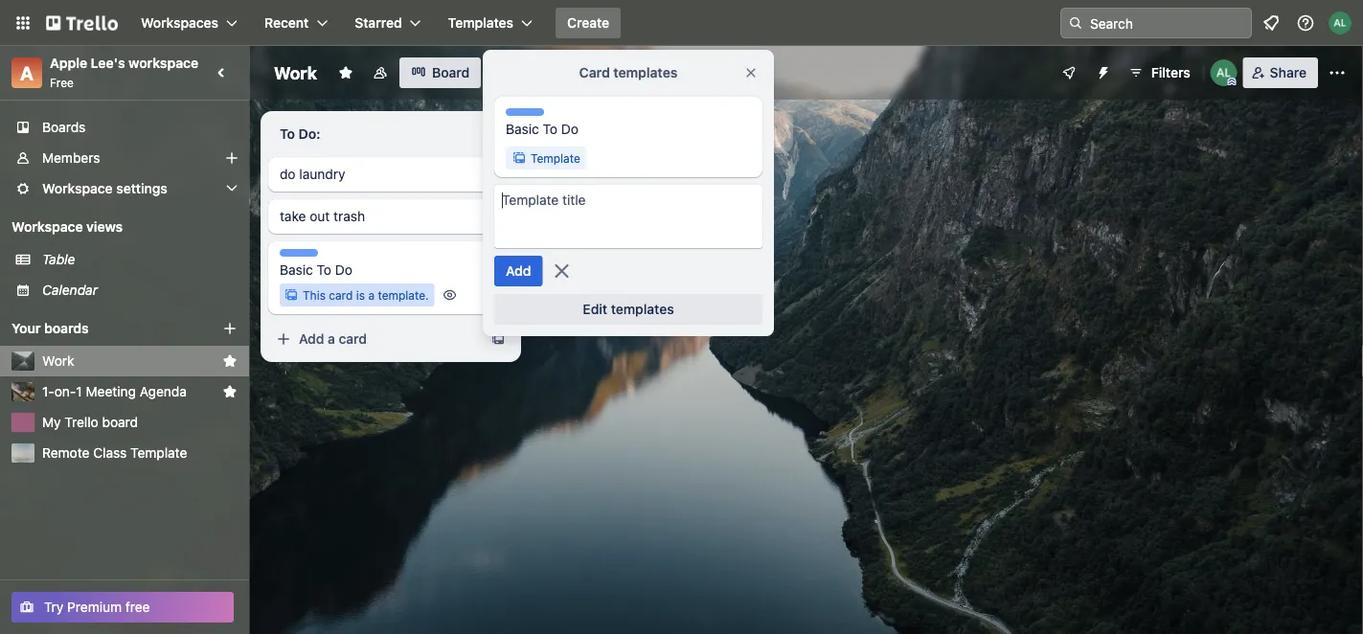 Task type: vqa. For each thing, say whether or not it's contained in the screenshot.
bottom forward image
no



Task type: describe. For each thing, give the bounding box(es) containing it.
1 horizontal spatial template
[[531, 151, 580, 165]]

calendar
[[42, 282, 98, 298]]

views
[[86, 219, 123, 235]]

recent button
[[253, 8, 339, 38]]

this member is an admin of this board. image
[[1228, 78, 1237, 86]]

add board image
[[222, 321, 238, 336]]

board
[[432, 65, 470, 80]]

my trello board
[[42, 414, 138, 430]]

do laundry
[[280, 166, 345, 182]]

add button
[[494, 256, 543, 286]]

create from template… image
[[491, 331, 506, 347]]

workspace for workspace views
[[11, 219, 83, 235]]

workspaces button
[[129, 8, 249, 38]]

Search field
[[1084, 9, 1251, 37]]

is
[[356, 288, 365, 302]]

try premium free
[[44, 599, 150, 615]]

card templates
[[579, 65, 678, 80]]

apple lee (applelee29) image
[[1211, 59, 1237, 86]]

share button
[[1243, 57, 1318, 88]]

trash
[[334, 208, 365, 224]]

filters
[[1151, 65, 1191, 80]]

card
[[579, 65, 610, 80]]

workspace navigation collapse icon image
[[209, 59, 236, 86]]

card inside button
[[339, 331, 367, 347]]

color: blue, title: none image for this card is a template.
[[280, 249, 318, 257]]

members link
[[0, 143, 249, 173]]

board link
[[399, 57, 481, 88]]

apple
[[50, 55, 87, 71]]

apple lee's workspace link
[[50, 55, 198, 71]]

work inside text field
[[274, 62, 317, 83]]

take
[[280, 208, 306, 224]]

automation image
[[1088, 57, 1115, 84]]

open information menu image
[[1296, 13, 1315, 33]]

table
[[42, 251, 75, 267]]

out
[[310, 208, 330, 224]]

0 horizontal spatial basic
[[280, 262, 313, 278]]

class
[[93, 445, 127, 461]]

free
[[50, 76, 74, 89]]

add for add a card
[[299, 331, 324, 347]]

a inside button
[[328, 331, 335, 347]]

templates for edit templates
[[611, 301, 674, 317]]

boards link
[[0, 112, 249, 143]]

add for add
[[506, 263, 531, 279]]

basic to do link
[[280, 261, 502, 280]]

add another list
[[567, 124, 667, 140]]

table link
[[42, 250, 238, 269]]

To Do: text field
[[268, 119, 479, 149]]

boards
[[42, 119, 86, 135]]

edit templates button
[[494, 294, 763, 325]]

1 horizontal spatial basic to do
[[506, 121, 579, 137]]

0 vertical spatial do
[[561, 121, 579, 137]]

starred icon image for 1-on-1 meeting agenda
[[222, 384, 238, 400]]

add another list button
[[533, 111, 793, 153]]

Board name text field
[[264, 57, 327, 88]]

2 horizontal spatial to
[[543, 121, 558, 137]]

my
[[42, 414, 61, 430]]

1 horizontal spatial basic
[[506, 121, 539, 137]]

list
[[649, 124, 667, 140]]

another
[[596, 124, 645, 140]]

template.
[[378, 288, 429, 302]]

starred
[[355, 15, 402, 31]]

lee's
[[91, 55, 125, 71]]

board
[[102, 414, 138, 430]]

your boards
[[11, 320, 89, 336]]

1-on-1 meeting agenda
[[42, 384, 187, 400]]

workspace
[[129, 55, 198, 71]]

laundry
[[299, 166, 345, 182]]

a link
[[11, 57, 42, 88]]

remote class template link
[[42, 444, 238, 463]]

create
[[567, 15, 609, 31]]

create button
[[556, 8, 621, 38]]

power ups image
[[1061, 65, 1077, 80]]



Task type: locate. For each thing, give the bounding box(es) containing it.
1 vertical spatial workspace
[[11, 219, 83, 235]]

0 vertical spatial templates
[[613, 65, 678, 80]]

apple lee's workspace free
[[50, 55, 198, 89]]

try premium free button
[[11, 592, 234, 623]]

meeting
[[86, 384, 136, 400]]

templates inside button
[[611, 301, 674, 317]]

to
[[543, 121, 558, 137], [280, 126, 295, 142], [317, 262, 332, 278]]

0 vertical spatial basic
[[506, 121, 539, 137]]

templates for card templates
[[613, 65, 678, 80]]

0 vertical spatial card
[[329, 288, 353, 302]]

to up this
[[317, 262, 332, 278]]

0 vertical spatial template
[[531, 151, 580, 165]]

0 vertical spatial add
[[567, 124, 593, 140]]

templates
[[448, 15, 514, 31]]

star or unstar board image
[[338, 65, 354, 80]]

on-
[[54, 384, 76, 400]]

templates right card at the left top
[[613, 65, 678, 80]]

0 vertical spatial basic to do
[[506, 121, 579, 137]]

apple lee (applelee29) image
[[1329, 11, 1352, 34]]

basic
[[506, 121, 539, 137], [280, 262, 313, 278]]

0 vertical spatial a
[[368, 288, 375, 302]]

add for add another list
[[567, 124, 593, 140]]

1 vertical spatial templates
[[611, 301, 674, 317]]

1 vertical spatial color: blue, title: none image
[[280, 249, 318, 257]]

template down my trello board link
[[130, 445, 187, 461]]

workspace up "table"
[[11, 219, 83, 235]]

do:
[[299, 126, 321, 142]]

this card is a template.
[[303, 288, 429, 302]]

color: blue, title: none image for template
[[506, 108, 544, 116]]

templates right edit
[[611, 301, 674, 317]]

basic to do
[[506, 121, 579, 137], [280, 262, 353, 278]]

take out trash
[[280, 208, 365, 224]]

add inside add a card button
[[299, 331, 324, 347]]

1 horizontal spatial to
[[317, 262, 332, 278]]

work
[[274, 62, 317, 83], [42, 353, 74, 369]]

calendar link
[[42, 281, 238, 300]]

trello
[[64, 414, 98, 430]]

0 horizontal spatial to
[[280, 126, 295, 142]]

premium
[[67, 599, 122, 615]]

workspace down members
[[42, 181, 113, 196]]

remote class template
[[42, 445, 187, 461]]

do
[[280, 166, 296, 182]]

0 vertical spatial color: blue, title: none image
[[506, 108, 544, 116]]

my trello board link
[[42, 413, 238, 432]]

0 horizontal spatial basic to do
[[280, 262, 353, 278]]

work inside button
[[42, 353, 74, 369]]

1 horizontal spatial color: blue, title: none image
[[506, 108, 544, 116]]

add up create from template… 'icon' on the bottom left of page
[[506, 263, 531, 279]]

starred icon image for work
[[222, 354, 238, 369]]

1 vertical spatial template
[[130, 445, 187, 461]]

remote
[[42, 445, 90, 461]]

workspace inside 'workspace settings' dropdown button
[[42, 181, 113, 196]]

primary element
[[0, 0, 1363, 46]]

work up on- on the bottom of the page
[[42, 353, 74, 369]]

recent
[[264, 15, 309, 31]]

add left another at left top
[[567, 124, 593, 140]]

template
[[531, 151, 580, 165], [130, 445, 187, 461]]

to left the add another list
[[543, 121, 558, 137]]

1 vertical spatial starred icon image
[[222, 384, 238, 400]]

basic left the add another list
[[506, 121, 539, 137]]

your
[[11, 320, 41, 336]]

starred button
[[343, 8, 433, 38]]

card
[[329, 288, 353, 302], [339, 331, 367, 347]]

1 vertical spatial card
[[339, 331, 367, 347]]

2 horizontal spatial add
[[567, 124, 593, 140]]

basic up this
[[280, 262, 313, 278]]

do up this card is a template. at the left top of the page
[[335, 262, 353, 278]]

do
[[561, 121, 579, 137], [335, 262, 353, 278]]

1 vertical spatial do
[[335, 262, 353, 278]]

try
[[44, 599, 64, 615]]

agenda
[[140, 384, 187, 400]]

workspace settings
[[42, 181, 168, 196]]

1-
[[42, 384, 54, 400]]

0 vertical spatial workspace
[[42, 181, 113, 196]]

share
[[1270, 65, 1307, 80]]

to inside text field
[[280, 126, 295, 142]]

1-on-1 meeting agenda button
[[42, 382, 215, 401]]

card left is
[[329, 288, 353, 302]]

0 horizontal spatial work
[[42, 353, 74, 369]]

0 notifications image
[[1260, 11, 1283, 34]]

work button
[[42, 352, 215, 371]]

1 starred icon image from the top
[[222, 354, 238, 369]]

members
[[42, 150, 100, 166]]

add a card button
[[268, 324, 483, 354]]

template inside "link"
[[130, 445, 187, 461]]

a
[[20, 61, 34, 84]]

Template title text field
[[502, 191, 755, 242]]

1 vertical spatial basic to do
[[280, 262, 353, 278]]

close popover image
[[743, 65, 759, 80]]

free
[[125, 599, 150, 615]]

basic to do up this
[[280, 262, 353, 278]]

a right is
[[368, 288, 375, 302]]

a down this card is a template. at the left top of the page
[[328, 331, 335, 347]]

color: blue, title: none image down take
[[280, 249, 318, 257]]

1 horizontal spatial do
[[561, 121, 579, 137]]

1 vertical spatial a
[[328, 331, 335, 347]]

0 horizontal spatial template
[[130, 445, 187, 461]]

boards
[[44, 320, 89, 336]]

template down the add another list
[[531, 151, 580, 165]]

workspace visible image
[[373, 65, 388, 80]]

color: blue, title: none image
[[506, 108, 544, 116], [280, 249, 318, 257]]

workspace for workspace settings
[[42, 181, 113, 196]]

workspaces
[[141, 15, 218, 31]]

1 horizontal spatial work
[[274, 62, 317, 83]]

1 vertical spatial work
[[42, 353, 74, 369]]

do left another at left top
[[561, 121, 579, 137]]

edit templates
[[583, 301, 674, 317]]

add
[[567, 124, 593, 140], [506, 263, 531, 279], [299, 331, 324, 347]]

do laundry link
[[280, 165, 502, 184]]

back to home image
[[46, 8, 118, 38]]

0 horizontal spatial a
[[328, 331, 335, 347]]

add a card
[[299, 331, 367, 347]]

a
[[368, 288, 375, 302], [328, 331, 335, 347]]

this
[[303, 288, 326, 302]]

color: blue, title: none image down templates dropdown button at top left
[[506, 108, 544, 116]]

search image
[[1068, 15, 1084, 31]]

0 vertical spatial work
[[274, 62, 317, 83]]

to left the do:
[[280, 126, 295, 142]]

card down is
[[339, 331, 367, 347]]

0 horizontal spatial color: blue, title: none image
[[280, 249, 318, 257]]

workspace
[[42, 181, 113, 196], [11, 219, 83, 235]]

1 vertical spatial basic
[[280, 262, 313, 278]]

templates button
[[437, 8, 544, 38]]

workspace settings button
[[0, 173, 249, 204]]

1 horizontal spatial a
[[368, 288, 375, 302]]

0 horizontal spatial add
[[299, 331, 324, 347]]

your boards with 4 items element
[[11, 317, 194, 340]]

0 vertical spatial starred icon image
[[222, 354, 238, 369]]

filters button
[[1123, 57, 1196, 88]]

2 vertical spatial add
[[299, 331, 324, 347]]

starred icon image
[[222, 354, 238, 369], [222, 384, 238, 400]]

show menu image
[[1328, 63, 1347, 82]]

1 vertical spatial add
[[506, 263, 531, 279]]

add inside add button
[[506, 263, 531, 279]]

workspace views
[[11, 219, 123, 235]]

take out trash link
[[280, 207, 502, 226]]

0 horizontal spatial do
[[335, 262, 353, 278]]

add inside add another list button
[[567, 124, 593, 140]]

work down recent popup button
[[274, 62, 317, 83]]

add down this
[[299, 331, 324, 347]]

to do:
[[280, 126, 321, 142]]

edit
[[583, 301, 607, 317]]

1
[[76, 384, 82, 400]]

basic to do left another at left top
[[506, 121, 579, 137]]

1 horizontal spatial add
[[506, 263, 531, 279]]

settings
[[116, 181, 168, 196]]

2 starred icon image from the top
[[222, 384, 238, 400]]

templates
[[613, 65, 678, 80], [611, 301, 674, 317]]



